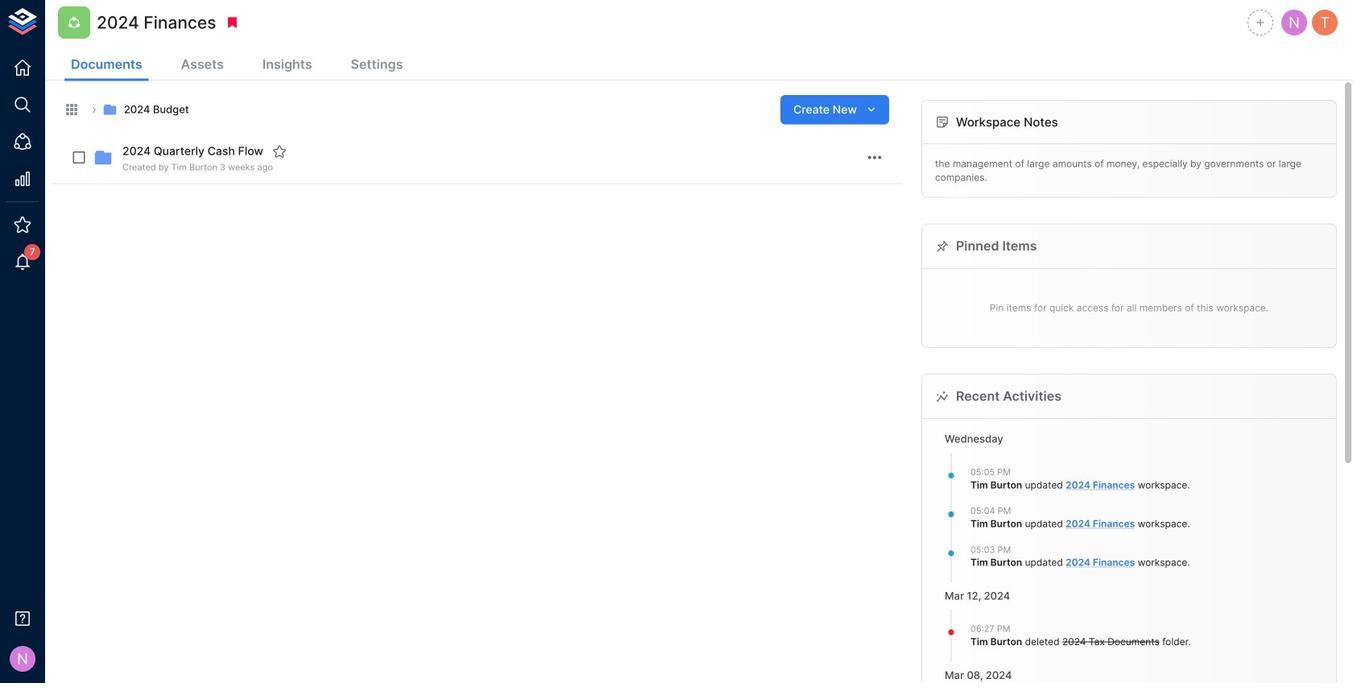 Task type: locate. For each thing, give the bounding box(es) containing it.
favorite image
[[272, 144, 287, 159]]

remove bookmark image
[[225, 15, 240, 30]]



Task type: vqa. For each thing, say whether or not it's contained in the screenshot.
Favorite icon
yes



